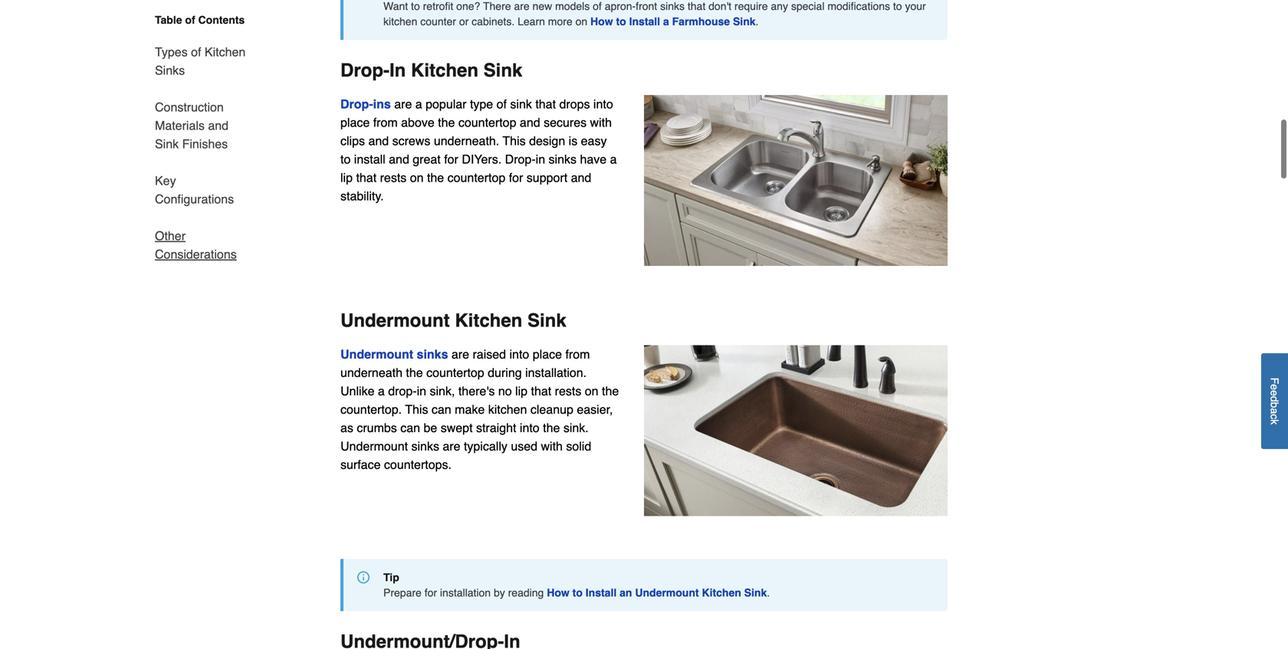 Task type: locate. For each thing, give the bounding box(es) containing it.
0 horizontal spatial lip
[[341, 171, 353, 185]]

kitchen inside the are raised into place from underneath the countertop during installation. unlike a drop-in sink, there's no lip that rests on the countertop. this can make kitchen cleanup easier, as crumbs can be swept straight into the sink. undermount sinks are typically used with solid surface countertops.
[[488, 403, 527, 417]]

1 vertical spatial for
[[509, 171, 523, 185]]

0 vertical spatial into
[[594, 97, 614, 111]]

sink
[[733, 15, 756, 27], [484, 60, 523, 81], [155, 137, 179, 151], [528, 310, 567, 332], [745, 587, 767, 600]]

1 vertical spatial how
[[547, 587, 570, 600]]

1 horizontal spatial .
[[767, 587, 770, 600]]

0 vertical spatial kitchen
[[384, 15, 418, 27]]

the down popular
[[438, 115, 455, 130]]

1 horizontal spatial in
[[536, 152, 546, 166]]

2 vertical spatial on
[[585, 384, 599, 399]]

place up the clips
[[341, 115, 370, 130]]

1 horizontal spatial kitchen
[[488, 403, 527, 417]]

reading
[[508, 587, 544, 600]]

other
[[155, 229, 186, 243]]

sink inside tip prepare for installation by reading how to install an undermount kitchen sink .
[[745, 587, 767, 600]]

0 vertical spatial in
[[536, 152, 546, 166]]

.
[[756, 15, 759, 27], [767, 587, 770, 600]]

to right want
[[411, 0, 420, 12]]

rests down installation.
[[555, 384, 582, 399]]

kitchen inside want to retrofit one? there are new models of apron-front sinks that don't require any special modifications to your kitchen counter or cabinets. learn more on
[[384, 15, 418, 27]]

install down front
[[630, 15, 661, 27]]

this up "be"
[[405, 403, 428, 417]]

0 vertical spatial lip
[[341, 171, 353, 185]]

into right "drops"
[[594, 97, 614, 111]]

of
[[593, 0, 602, 12], [185, 14, 195, 26], [191, 45, 201, 59], [497, 97, 507, 111]]

make
[[455, 403, 485, 417]]

sinks
[[155, 63, 185, 77]]

a down 'underneath' on the bottom left of page
[[378, 384, 385, 399]]

0 vertical spatial place
[[341, 115, 370, 130]]

from
[[373, 115, 398, 130], [566, 348, 590, 362]]

1 horizontal spatial lip
[[516, 384, 528, 399]]

1 horizontal spatial from
[[566, 348, 590, 362]]

1 horizontal spatial install
[[630, 15, 661, 27]]

construction materials and sink finishes link
[[155, 89, 252, 163]]

0 horizontal spatial kitchen
[[384, 15, 418, 27]]

sinks inside are a popular type of sink that drops into place from above the countertop and secures with clips and screws underneath. this design is easy to install and great for diyers. drop-in sinks have a lip that rests on the countertop for support and stability.
[[549, 152, 577, 166]]

apron-
[[605, 0, 636, 12]]

want to retrofit one? there are new models of apron-front sinks that don't require any special modifications to your kitchen counter or cabinets. learn more on
[[384, 0, 927, 27]]

1 vertical spatial in
[[417, 384, 427, 399]]

drop- up the clips
[[341, 97, 373, 111]]

1 vertical spatial lip
[[516, 384, 528, 399]]

0 vertical spatial on
[[576, 15, 588, 27]]

with
[[590, 115, 612, 130], [541, 440, 563, 454]]

sinks down "be"
[[412, 440, 440, 454]]

and up the finishes
[[208, 119, 229, 133]]

on inside are a popular type of sink that drops into place from above the countertop and secures with clips and screws underneath. this design is easy to install and great for diyers. drop-in sinks have a lip that rests on the countertop for support and stability.
[[410, 171, 424, 185]]

of right table
[[185, 14, 195, 26]]

undermount right an
[[635, 587, 699, 600]]

e
[[1269, 385, 1282, 391], [1269, 391, 1282, 397]]

countertop down diyers.
[[448, 171, 506, 185]]

of left the "sink"
[[497, 97, 507, 111]]

from inside the are raised into place from underneath the countertop during installation. unlike a drop-in sink, there's no lip that rests on the countertop. this can make kitchen cleanup easier, as crumbs can be swept straight into the sink. undermount sinks are typically used with solid surface countertops.
[[566, 348, 590, 362]]

0 horizontal spatial place
[[341, 115, 370, 130]]

on down "models"
[[576, 15, 588, 27]]

1 horizontal spatial how
[[591, 15, 613, 27]]

that inside the are raised into place from underneath the countertop during installation. unlike a drop-in sink, there's no lip that rests on the countertop. this can make kitchen cleanup easier, as crumbs can be swept straight into the sink. undermount sinks are typically used with solid surface countertops.
[[531, 384, 552, 399]]

1 vertical spatial place
[[533, 348, 562, 362]]

countertop.
[[341, 403, 402, 417]]

screws
[[392, 134, 431, 148]]

don't
[[709, 0, 732, 12]]

can left "be"
[[401, 421, 420, 435]]

from down ins
[[373, 115, 398, 130]]

an
[[620, 587, 633, 600]]

countertop
[[459, 115, 517, 130], [448, 171, 506, 185], [427, 366, 485, 380]]

into up during at the bottom left of page
[[510, 348, 530, 362]]

1 vertical spatial kitchen
[[488, 403, 527, 417]]

require
[[735, 0, 768, 12]]

that up cleanup
[[531, 384, 552, 399]]

crumbs
[[357, 421, 397, 435]]

and up install
[[369, 134, 389, 148]]

0 horizontal spatial how
[[547, 587, 570, 600]]

2 vertical spatial countertop
[[427, 366, 485, 380]]

1 vertical spatial countertop
[[448, 171, 506, 185]]

into up used
[[520, 421, 540, 435]]

1 horizontal spatial rests
[[555, 384, 582, 399]]

1 vertical spatial .
[[767, 587, 770, 600]]

this inside are a popular type of sink that drops into place from above the countertop and secures with clips and screws underneath. this design is easy to install and great for diyers. drop-in sinks have a lip that rests on the countertop for support and stability.
[[503, 134, 526, 148]]

1 vertical spatial into
[[510, 348, 530, 362]]

to down the clips
[[341, 152, 351, 166]]

e up b
[[1269, 391, 1282, 397]]

kitchen down want
[[384, 15, 418, 27]]

2 vertical spatial into
[[520, 421, 540, 435]]

0 vertical spatial countertop
[[459, 115, 517, 130]]

with up easy
[[590, 115, 612, 130]]

for inside tip prepare for installation by reading how to install an undermount kitchen sink .
[[425, 587, 437, 600]]

1 vertical spatial can
[[401, 421, 420, 435]]

0 horizontal spatial for
[[425, 587, 437, 600]]

types
[[155, 45, 188, 59]]

lip up stability. at the left of page
[[341, 171, 353, 185]]

to
[[411, 0, 420, 12], [894, 0, 903, 12], [616, 15, 627, 27], [341, 152, 351, 166], [573, 587, 583, 600]]

for left support
[[509, 171, 523, 185]]

undermount up undermount sinks link
[[341, 310, 450, 332]]

how inside tip prepare for installation by reading how to install an undermount kitchen sink .
[[547, 587, 570, 600]]

2 vertical spatial for
[[425, 587, 437, 600]]

drop- for in
[[341, 60, 390, 81]]

countertop up sink, in the bottom left of the page
[[427, 366, 485, 380]]

have
[[580, 152, 607, 166]]

1 horizontal spatial place
[[533, 348, 562, 362]]

0 horizontal spatial .
[[756, 15, 759, 27]]

on
[[576, 15, 588, 27], [410, 171, 424, 185], [585, 384, 599, 399]]

farmhouse
[[673, 15, 730, 27]]

1 horizontal spatial can
[[432, 403, 452, 417]]

0 vertical spatial for
[[444, 152, 459, 166]]

popular
[[426, 97, 467, 111]]

a inside "button"
[[1269, 409, 1282, 415]]

a drop-in double sink. image
[[644, 95, 948, 266]]

cleanup
[[531, 403, 574, 417]]

k
[[1269, 420, 1282, 425]]

are
[[514, 0, 530, 12], [394, 97, 412, 111], [452, 348, 470, 362], [443, 440, 461, 454]]

rests down install
[[380, 171, 407, 185]]

0 vertical spatial from
[[373, 115, 398, 130]]

are raised into place from underneath the countertop during installation. unlike a drop-in sink, there's no lip that rests on the countertop. this can make kitchen cleanup easier, as crumbs can be swept straight into the sink. undermount sinks are typically used with solid surface countertops.
[[341, 348, 619, 472]]

clips
[[341, 134, 365, 148]]

can down sink, in the bottom left of the page
[[432, 403, 452, 417]]

0 vertical spatial .
[[756, 15, 759, 27]]

are right ins
[[394, 97, 412, 111]]

for down underneath.
[[444, 152, 459, 166]]

and down screws
[[389, 152, 410, 166]]

are up learn
[[514, 0, 530, 12]]

of right types
[[191, 45, 201, 59]]

0 horizontal spatial from
[[373, 115, 398, 130]]

drop-
[[388, 384, 417, 399]]

the up easier,
[[602, 384, 619, 399]]

1 horizontal spatial with
[[590, 115, 612, 130]]

table of contents element
[[137, 12, 252, 264]]

with left 'solid'
[[541, 440, 563, 454]]

drop-
[[341, 60, 390, 81], [341, 97, 373, 111], [505, 152, 536, 166]]

1 vertical spatial this
[[405, 403, 428, 417]]

countertop inside the are raised into place from underneath the countertop during installation. unlike a drop-in sink, there's no lip that rests on the countertop. this can make kitchen cleanup easier, as crumbs can be swept straight into the sink. undermount sinks are typically used with solid surface countertops.
[[427, 366, 485, 380]]

one?
[[457, 0, 481, 12]]

great
[[413, 152, 441, 166]]

for right prepare
[[425, 587, 437, 600]]

construction materials and sink finishes
[[155, 100, 229, 151]]

from inside are a popular type of sink that drops into place from above the countertop and secures with clips and screws underneath. this design is easy to install and great for diyers. drop-in sinks have a lip that rests on the countertop for support and stability.
[[373, 115, 398, 130]]

used
[[511, 440, 538, 454]]

1 horizontal spatial for
[[444, 152, 459, 166]]

place up installation.
[[533, 348, 562, 362]]

that
[[688, 0, 706, 12], [536, 97, 556, 111], [356, 171, 377, 185], [531, 384, 552, 399]]

0 horizontal spatial rests
[[380, 171, 407, 185]]

kitchen
[[205, 45, 246, 59], [411, 60, 479, 81], [455, 310, 523, 332], [702, 587, 742, 600]]

sinks down is on the left
[[549, 152, 577, 166]]

be
[[424, 421, 438, 435]]

countertop down "type"
[[459, 115, 517, 130]]

0 horizontal spatial in
[[417, 384, 427, 399]]

on down great on the top
[[410, 171, 424, 185]]

1 vertical spatial on
[[410, 171, 424, 185]]

to left an
[[573, 587, 583, 600]]

1 horizontal spatial this
[[503, 134, 526, 148]]

drop- up drop-ins
[[341, 60, 390, 81]]

how right "reading"
[[547, 587, 570, 600]]

info image
[[358, 572, 370, 584]]

are inside are a popular type of sink that drops into place from above the countertop and secures with clips and screws underneath. this design is easy to install and great for diyers. drop-in sinks have a lip that rests on the countertop for support and stability.
[[394, 97, 412, 111]]

in left sink, in the bottom left of the page
[[417, 384, 427, 399]]

how to install a farmhouse sink .
[[591, 15, 759, 27]]

rests inside the are raised into place from underneath the countertop during installation. unlike a drop-in sink, there's no lip that rests on the countertop. this can make kitchen cleanup easier, as crumbs can be swept straight into the sink. undermount sinks are typically used with solid surface countertops.
[[555, 384, 582, 399]]

kitchen down "no"
[[488, 403, 527, 417]]

on up easier,
[[585, 384, 599, 399]]

0 vertical spatial rests
[[380, 171, 407, 185]]

sinks up how to install a farmhouse sink link
[[661, 0, 685, 12]]

place inside the are raised into place from underneath the countertop during installation. unlike a drop-in sink, there's no lip that rests on the countertop. this can make kitchen cleanup easier, as crumbs can be swept straight into the sink. undermount sinks are typically used with solid surface countertops.
[[533, 348, 562, 362]]

e up d
[[1269, 385, 1282, 391]]

install inside tip prepare for installation by reading how to install an undermount kitchen sink .
[[586, 587, 617, 600]]

0 horizontal spatial this
[[405, 403, 428, 417]]

how down apron-
[[591, 15, 613, 27]]

f e e d b a c k
[[1269, 378, 1282, 425]]

new
[[533, 0, 553, 12]]

underneath
[[341, 366, 403, 380]]

that down install
[[356, 171, 377, 185]]

undermount sinks
[[341, 348, 448, 362]]

1 vertical spatial drop-
[[341, 97, 373, 111]]

kitchen
[[384, 15, 418, 27], [488, 403, 527, 417]]

place inside are a popular type of sink that drops into place from above the countertop and secures with clips and screws underneath. this design is easy to install and great for diyers. drop-in sinks have a lip that rests on the countertop for support and stability.
[[341, 115, 370, 130]]

in up support
[[536, 152, 546, 166]]

this left design
[[503, 134, 526, 148]]

that up the farmhouse
[[688, 0, 706, 12]]

undermount down crumbs
[[341, 440, 408, 454]]

kitchen inside tip prepare for installation by reading how to install an undermount kitchen sink .
[[702, 587, 742, 600]]

of left apron-
[[593, 0, 602, 12]]

install left an
[[586, 587, 617, 600]]

support
[[527, 171, 568, 185]]

rests inside are a popular type of sink that drops into place from above the countertop and secures with clips and screws underneath. this design is easy to install and great for diyers. drop-in sinks have a lip that rests on the countertop for support and stability.
[[380, 171, 407, 185]]

0 vertical spatial drop-
[[341, 60, 390, 81]]

lip right "no"
[[516, 384, 528, 399]]

0 vertical spatial with
[[590, 115, 612, 130]]

undermount inside the are raised into place from underneath the countertop during installation. unlike a drop-in sink, there's no lip that rests on the countertop. this can make kitchen cleanup easier, as crumbs can be swept straight into the sink. undermount sinks are typically used with solid surface countertops.
[[341, 440, 408, 454]]

other considerations
[[155, 229, 237, 262]]

more
[[548, 15, 573, 27]]

install
[[354, 152, 386, 166]]

diyers.
[[462, 152, 502, 166]]

0 vertical spatial this
[[503, 134, 526, 148]]

a left the farmhouse
[[664, 15, 670, 27]]

b
[[1269, 403, 1282, 409]]

undermount
[[341, 310, 450, 332], [341, 348, 414, 362], [341, 440, 408, 454], [635, 587, 699, 600]]

2 e from the top
[[1269, 391, 1282, 397]]

1 vertical spatial with
[[541, 440, 563, 454]]

tip prepare for installation by reading how to install an undermount kitchen sink .
[[384, 572, 770, 600]]

can
[[432, 403, 452, 417], [401, 421, 420, 435]]

1 vertical spatial install
[[586, 587, 617, 600]]

a right have
[[610, 152, 617, 166]]

2 vertical spatial drop-
[[505, 152, 536, 166]]

into
[[594, 97, 614, 111], [510, 348, 530, 362], [520, 421, 540, 435]]

with inside are a popular type of sink that drops into place from above the countertop and secures with clips and screws underneath. this design is easy to install and great for diyers. drop-in sinks have a lip that rests on the countertop for support and stability.
[[590, 115, 612, 130]]

0 horizontal spatial with
[[541, 440, 563, 454]]

drop- up support
[[505, 152, 536, 166]]

of inside are a popular type of sink that drops into place from above the countertop and secures with clips and screws underneath. this design is easy to install and great for diyers. drop-in sinks have a lip that rests on the countertop for support and stability.
[[497, 97, 507, 111]]

0 horizontal spatial install
[[586, 587, 617, 600]]

a up k
[[1269, 409, 1282, 415]]

1 vertical spatial rests
[[555, 384, 582, 399]]

1 vertical spatial from
[[566, 348, 590, 362]]

considerations
[[155, 247, 237, 262]]

from up installation.
[[566, 348, 590, 362]]

a up above
[[416, 97, 422, 111]]

c
[[1269, 415, 1282, 420]]

how to install a farmhouse sink link
[[591, 15, 756, 27]]



Task type: describe. For each thing, give the bounding box(es) containing it.
solid
[[566, 440, 592, 454]]

with inside the are raised into place from underneath the countertop during installation. unlike a drop-in sink, there's no lip that rests on the countertop. this can make kitchen cleanup easier, as crumbs can be swept straight into the sink. undermount sinks are typically used with solid surface countertops.
[[541, 440, 563, 454]]

cabinets.
[[472, 15, 515, 27]]

want
[[384, 0, 408, 12]]

to down apron-
[[616, 15, 627, 27]]

types of kitchen sinks
[[155, 45, 246, 77]]

learn
[[518, 15, 545, 27]]

on inside the are raised into place from underneath the countertop during installation. unlike a drop-in sink, there's no lip that rests on the countertop. this can make kitchen cleanup easier, as crumbs can be swept straight into the sink. undermount sinks are typically used with solid surface countertops.
[[585, 384, 599, 399]]

f
[[1269, 378, 1282, 385]]

countertops.
[[384, 458, 452, 472]]

are left raised
[[452, 348, 470, 362]]

the down great on the top
[[427, 171, 444, 185]]

construction
[[155, 100, 224, 114]]

drop-in kitchen sink
[[341, 60, 523, 81]]

are down swept
[[443, 440, 461, 454]]

configurations
[[155, 192, 234, 206]]

retrofit
[[423, 0, 454, 12]]

1 e from the top
[[1269, 385, 1282, 391]]

table of contents
[[155, 14, 245, 26]]

stability.
[[341, 189, 384, 203]]

secures
[[544, 115, 587, 130]]

design
[[529, 134, 566, 148]]

drop- inside are a popular type of sink that drops into place from above the countertop and secures with clips and screws underneath. this design is easy to install and great for diyers. drop-in sinks have a lip that rests on the countertop for support and stability.
[[505, 152, 536, 166]]

to inside are a popular type of sink that drops into place from above the countertop and secures with clips and screws underneath. this design is easy to install and great for diyers. drop-in sinks have a lip that rests on the countertop for support and stability.
[[341, 152, 351, 166]]

are a popular type of sink that drops into place from above the countertop and secures with clips and screws underneath. this design is easy to install and great for diyers. drop-in sinks have a lip that rests on the countertop for support and stability.
[[341, 97, 617, 203]]

typically
[[464, 440, 508, 454]]

underneath.
[[434, 134, 500, 148]]

in
[[390, 60, 406, 81]]

front
[[636, 0, 658, 12]]

into inside are a popular type of sink that drops into place from above the countertop and secures with clips and screws underneath. this design is easy to install and great for diyers. drop-in sinks have a lip that rests on the countertop for support and stability.
[[594, 97, 614, 111]]

modifications
[[828, 0, 891, 12]]

other considerations link
[[155, 218, 252, 264]]

your
[[906, 0, 927, 12]]

during
[[488, 366, 522, 380]]

in inside the are raised into place from underneath the countertop during installation. unlike a drop-in sink, there's no lip that rests on the countertop. this can make kitchen cleanup easier, as crumbs can be swept straight into the sink. undermount sinks are typically used with solid surface countertops.
[[417, 384, 427, 399]]

key configurations link
[[155, 163, 252, 218]]

by
[[494, 587, 505, 600]]

installation
[[440, 587, 491, 600]]

installation.
[[526, 366, 587, 380]]

are inside want to retrofit one? there are new models of apron-front sinks that don't require any special modifications to your kitchen counter or cabinets. learn more on
[[514, 0, 530, 12]]

key
[[155, 174, 176, 188]]

sink
[[511, 97, 532, 111]]

and inside construction materials and sink finishes
[[208, 119, 229, 133]]

to left your
[[894, 0, 903, 12]]

0 vertical spatial can
[[432, 403, 452, 417]]

special
[[792, 0, 825, 12]]

contents
[[198, 14, 245, 26]]

or
[[459, 15, 469, 27]]

finishes
[[182, 137, 228, 151]]

raised
[[473, 348, 506, 362]]

models
[[556, 0, 590, 12]]

how to install an undermount kitchen sink link
[[547, 587, 767, 600]]

is
[[569, 134, 578, 148]]

f e e d b a c k button
[[1262, 354, 1289, 450]]

0 vertical spatial install
[[630, 15, 661, 27]]

type
[[470, 97, 493, 111]]

in inside are a popular type of sink that drops into place from above the countertop and secures with clips and screws underneath. this design is easy to install and great for diyers. drop-in sinks have a lip that rests on the countertop for support and stability.
[[536, 152, 546, 166]]

a inside the are raised into place from underneath the countertop during installation. unlike a drop-in sink, there's no lip that rests on the countertop. this can make kitchen cleanup easier, as crumbs can be swept straight into the sink. undermount sinks are typically used with solid surface countertops.
[[378, 384, 385, 399]]

that right the "sink"
[[536, 97, 556, 111]]

the up drop-
[[406, 366, 423, 380]]

counter
[[421, 15, 456, 27]]

sink,
[[430, 384, 455, 399]]

straight
[[476, 421, 517, 435]]

sink inside construction materials and sink finishes
[[155, 137, 179, 151]]

drop-ins
[[341, 97, 391, 111]]

easier,
[[577, 403, 613, 417]]

sink.
[[564, 421, 589, 435]]

materials
[[155, 119, 205, 133]]

tip
[[384, 572, 400, 584]]

d
[[1269, 397, 1282, 403]]

no
[[499, 384, 512, 399]]

0 vertical spatial how
[[591, 15, 613, 27]]

sinks inside the are raised into place from underneath the countertop during installation. unlike a drop-in sink, there's no lip that rests on the countertop. this can make kitchen cleanup easier, as crumbs can be swept straight into the sink. undermount sinks are typically used with solid surface countertops.
[[412, 440, 440, 454]]

easy
[[581, 134, 607, 148]]

kitchen inside types of kitchen sinks
[[205, 45, 246, 59]]

to inside tip prepare for installation by reading how to install an undermount kitchen sink .
[[573, 587, 583, 600]]

key configurations
[[155, 174, 234, 206]]

any
[[771, 0, 789, 12]]

prepare
[[384, 587, 422, 600]]

an antique-finish undermount sink. image
[[644, 346, 948, 517]]

of inside want to retrofit one? there are new models of apron-front sinks that don't require any special modifications to your kitchen counter or cabinets. learn more on
[[593, 0, 602, 12]]

that inside want to retrofit one? there are new models of apron-front sinks that don't require any special modifications to your kitchen counter or cabinets. learn more on
[[688, 0, 706, 12]]

there
[[483, 0, 511, 12]]

as
[[341, 421, 354, 435]]

lip inside are a popular type of sink that drops into place from above the countertop and secures with clips and screws underneath. this design is easy to install and great for diyers. drop-in sinks have a lip that rests on the countertop for support and stability.
[[341, 171, 353, 185]]

2 horizontal spatial for
[[509, 171, 523, 185]]

surface
[[341, 458, 381, 472]]

the down cleanup
[[543, 421, 560, 435]]

sinks inside want to retrofit one? there are new models of apron-front sinks that don't require any special modifications to your kitchen counter or cabinets. learn more on
[[661, 0, 685, 12]]

sinks up sink, in the bottom left of the page
[[417, 348, 448, 362]]

undermount sinks link
[[341, 348, 448, 362]]

on inside want to retrofit one? there are new models of apron-front sinks that don't require any special modifications to your kitchen counter or cabinets. learn more on
[[576, 15, 588, 27]]

undermount kitchen sink
[[341, 310, 567, 332]]

0 horizontal spatial can
[[401, 421, 420, 435]]

drop- for ins
[[341, 97, 373, 111]]

table
[[155, 14, 182, 26]]

above
[[401, 115, 435, 130]]

and down the "sink"
[[520, 115, 541, 130]]

this inside the are raised into place from underneath the countertop during installation. unlike a drop-in sink, there's no lip that rests on the countertop. this can make kitchen cleanup easier, as crumbs can be swept straight into the sink. undermount sinks are typically used with solid surface countertops.
[[405, 403, 428, 417]]

lip inside the are raised into place from underneath the countertop during installation. unlike a drop-in sink, there's no lip that rests on the countertop. this can make kitchen cleanup easier, as crumbs can be swept straight into the sink. undermount sinks are typically used with solid surface countertops.
[[516, 384, 528, 399]]

undermount inside tip prepare for installation by reading how to install an undermount kitchen sink .
[[635, 587, 699, 600]]

swept
[[441, 421, 473, 435]]

undermount up 'underneath' on the bottom left of page
[[341, 348, 414, 362]]

drops
[[560, 97, 590, 111]]

of inside types of kitchen sinks
[[191, 45, 201, 59]]

unlike
[[341, 384, 375, 399]]

and down have
[[571, 171, 592, 185]]

. inside tip prepare for installation by reading how to install an undermount kitchen sink .
[[767, 587, 770, 600]]

ins
[[373, 97, 391, 111]]

drop-ins link
[[341, 97, 391, 111]]



Task type: vqa. For each thing, say whether or not it's contained in the screenshot.
4 inside Subtotal for ( 4 ) items $ 233 .26
no



